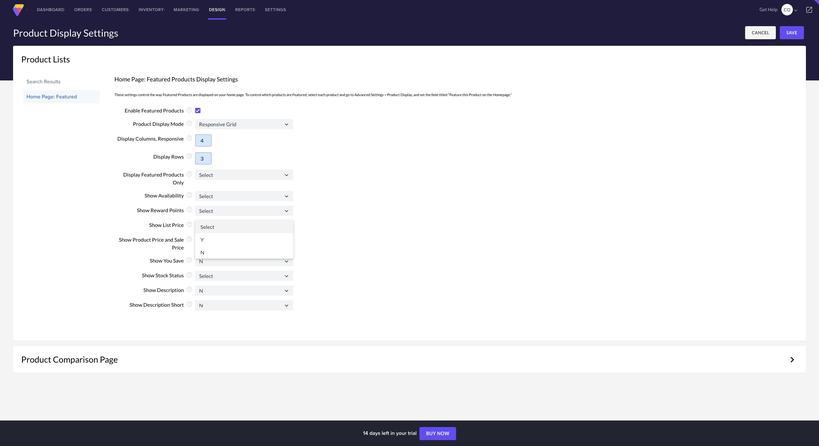 Task type: locate. For each thing, give the bounding box(es) containing it.

[[283, 121, 290, 128], [283, 172, 290, 179], [283, 193, 290, 200], [283, 208, 290, 214], [283, 222, 290, 229], [283, 258, 290, 265], [283, 273, 290, 280], [283, 288, 290, 294], [283, 302, 290, 309]]

featured up show availability help_outline
[[141, 171, 162, 177]]

product lists
[[21, 54, 70, 64]]

price down list
[[152, 236, 164, 243]]

help_outline inside show you save help_outline
[[186, 257, 193, 263]]

your
[[219, 93, 226, 97], [396, 429, 407, 437]]

1 horizontal spatial are
[[287, 93, 292, 97]]

home down "search"
[[26, 93, 40, 100]]

home page: featured
[[26, 93, 77, 100]]

this
[[463, 93, 468, 97]]

2 help_outline from the top
[[186, 120, 193, 126]]

mode
[[170, 121, 184, 127]]

10 help_outline from the top
[[186, 257, 193, 263]]

home up these
[[114, 76, 130, 83]]

home for home page: featured
[[26, 93, 40, 100]]

0 horizontal spatial your
[[219, 93, 226, 97]]

product
[[326, 93, 339, 97]]

 for show description help_outline
[[283, 288, 290, 294]]

0 horizontal spatial on
[[214, 93, 218, 97]]

show inside show availability help_outline
[[145, 192, 157, 199]]

n
[[201, 249, 204, 255]]

buy now
[[426, 431, 450, 436]]

the right set
[[426, 93, 431, 97]]

0 vertical spatial your
[[219, 93, 226, 97]]

on right the displayed
[[214, 93, 218, 97]]

7 help_outline from the top
[[186, 206, 193, 213]]

1 horizontal spatial save
[[787, 30, 798, 35]]

reports
[[235, 7, 255, 13]]

responsive
[[158, 135, 184, 142]]

4  from the top
[[283, 208, 290, 214]]

page: for home page: featured products display settings
[[131, 76, 146, 83]]

1 vertical spatial page:
[[42, 93, 55, 100]]

1  from the top
[[283, 121, 290, 128]]

featured
[[147, 76, 170, 83], [163, 93, 177, 97], [56, 93, 77, 100], [141, 171, 162, 177]]

None text field
[[195, 135, 212, 147], [195, 152, 212, 165], [195, 170, 293, 180], [195, 191, 293, 201], [195, 256, 293, 266], [195, 271, 293, 281], [195, 135, 212, 147], [195, 152, 212, 165], [195, 170, 293, 180], [195, 191, 293, 201], [195, 256, 293, 266], [195, 271, 293, 281]]

1 vertical spatial your
[[396, 429, 407, 437]]

price down sale
[[172, 244, 184, 251]]

5 help_outline from the top
[[186, 171, 193, 177]]

show for show list price help_outline
[[149, 222, 162, 228]]

buy
[[426, 431, 436, 436]]

cancel
[[752, 30, 770, 35]]

featured down search results link
[[56, 93, 77, 100]]


[[806, 6, 813, 14]]

description for short
[[143, 302, 170, 308]]

these settings control the way featured products are displayed on your home page. to control which products are featured, select each product and go to advanced settings > product display, and set the field titled "feature this product on the homepage."
[[114, 93, 512, 97]]

help_outline right points
[[186, 206, 193, 213]]

enable featured products help_outline
[[125, 107, 193, 114]]

2 vertical spatial price
[[172, 244, 184, 251]]

help_outline right the you
[[186, 257, 193, 263]]

5  from the top
[[283, 222, 290, 229]]

control right to
[[250, 93, 261, 97]]

7  from the top
[[283, 273, 290, 280]]

control
[[138, 93, 149, 97], [250, 93, 261, 97]]

show for show availability help_outline
[[145, 192, 157, 199]]

stock
[[156, 272, 168, 278]]

3 help_outline from the top
[[186, 135, 193, 141]]

0 vertical spatial save
[[787, 30, 798, 35]]

home page: featured products display settings
[[114, 76, 238, 83]]

in
[[391, 429, 395, 437]]

expand_more
[[787, 354, 798, 365]]

0 horizontal spatial home
[[26, 93, 40, 100]]

y
[[201, 236, 204, 243]]

page: up "settings"
[[131, 76, 146, 83]]

help_outline up product display mode help_outline
[[186, 107, 193, 113]]

 link
[[800, 0, 819, 20]]

1 vertical spatial price
[[152, 236, 164, 243]]

are
[[193, 93, 198, 97], [287, 93, 292, 97]]

0 horizontal spatial control
[[138, 93, 149, 97]]

price
[[172, 222, 184, 228], [152, 236, 164, 243], [172, 244, 184, 251]]

2 control from the left
[[250, 93, 261, 97]]

1 help_outline from the top
[[186, 107, 193, 113]]

help_outline inside show list price help_outline
[[186, 221, 193, 228]]

and
[[340, 93, 345, 97], [414, 93, 419, 97], [165, 236, 173, 243]]

help_outline inside show stock status help_outline
[[186, 272, 193, 278]]

help_outline right rows
[[186, 153, 193, 159]]

search results link
[[26, 76, 96, 87]]

display rows help_outline
[[153, 153, 193, 159]]

price right list
[[172, 222, 184, 228]]

home
[[227, 93, 236, 97]]

price inside show list price help_outline
[[172, 222, 184, 228]]

1 horizontal spatial on
[[483, 93, 487, 97]]

13 help_outline from the top
[[186, 301, 193, 308]]

the
[[150, 93, 155, 97], [426, 93, 431, 97], [487, 93, 492, 97]]

9  from the top
[[283, 302, 290, 309]]

 for show stock status help_outline
[[283, 273, 290, 280]]

help_outline right short
[[186, 301, 193, 308]]

help_outline left select
[[186, 221, 193, 228]]

help_outline inside display featured products only help_outline
[[186, 171, 193, 177]]

page: down the results
[[42, 93, 55, 100]]

show for show description help_outline
[[143, 287, 156, 293]]

show description short help_outline
[[130, 301, 193, 308]]

show for show description short help_outline
[[130, 302, 142, 308]]

settings
[[265, 7, 286, 13], [83, 27, 118, 39], [217, 76, 238, 83], [371, 93, 384, 97]]

show inside show list price help_outline
[[149, 222, 162, 228]]

description inside show description help_outline
[[157, 287, 184, 293]]

product inside show product price and sale price help_outline
[[133, 236, 151, 243]]

2  from the top
[[283, 172, 290, 179]]

3  from the top
[[283, 193, 290, 200]]

products inside enable featured products help_outline
[[163, 107, 184, 114]]

 for show reward points help_outline
[[283, 208, 290, 214]]

and left set
[[414, 93, 419, 97]]

0 horizontal spatial are
[[193, 93, 198, 97]]

help_outline right mode
[[186, 120, 193, 126]]

>
[[384, 93, 387, 97]]

help_outline inside show availability help_outline
[[186, 192, 193, 198]]

are left the displayed
[[193, 93, 198, 97]]

description down show stock status help_outline
[[157, 287, 184, 293]]

0 horizontal spatial and
[[165, 236, 173, 243]]

1 horizontal spatial the
[[426, 93, 431, 97]]

rows
[[171, 153, 184, 159]]

products
[[172, 76, 195, 83], [178, 93, 192, 97], [163, 107, 184, 114], [163, 171, 184, 177]]

list
[[163, 222, 171, 228]]

help_outline inside product display mode help_outline
[[186, 120, 193, 126]]

help_outline
[[186, 107, 193, 113], [186, 120, 193, 126], [186, 135, 193, 141], [186, 153, 193, 159], [186, 171, 193, 177], [186, 192, 193, 198], [186, 206, 193, 213], [186, 221, 193, 228], [186, 236, 193, 242], [186, 257, 193, 263], [186, 272, 193, 278], [186, 286, 193, 293], [186, 301, 193, 308]]

on left homepage."
[[483, 93, 487, 97]]

11 help_outline from the top
[[186, 272, 193, 278]]

help_outline right 'responsive'
[[186, 135, 193, 141]]

page: inside home page: featured 'link'
[[42, 93, 55, 100]]

displayed
[[199, 93, 214, 97]]

help_outline down show stock status help_outline
[[186, 286, 193, 293]]

save right the you
[[173, 258, 184, 264]]

2 the from the left
[[426, 93, 431, 97]]

show availability help_outline
[[145, 192, 193, 199]]

home inside 'link'
[[26, 93, 40, 100]]

show inside show reward points help_outline
[[137, 207, 150, 213]]

you
[[163, 258, 172, 264]]

save down 
[[787, 30, 798, 35]]

1 on from the left
[[214, 93, 218, 97]]

description
[[157, 287, 184, 293], [143, 302, 170, 308]]

1 vertical spatial description
[[143, 302, 170, 308]]

show
[[145, 192, 157, 199], [137, 207, 150, 213], [149, 222, 162, 228], [119, 236, 132, 243], [150, 258, 162, 264], [142, 272, 155, 278], [143, 287, 156, 293], [130, 302, 142, 308]]

8 help_outline from the top
[[186, 221, 193, 228]]

results
[[44, 78, 61, 85]]

settings down customers
[[83, 27, 118, 39]]

help_outline right status
[[186, 272, 193, 278]]

9 help_outline from the top
[[186, 236, 193, 242]]

0 vertical spatial home
[[114, 76, 130, 83]]

0 horizontal spatial page:
[[42, 93, 55, 100]]

your left home
[[219, 93, 226, 97]]

and left sale
[[165, 236, 173, 243]]

save inside show you save help_outline
[[173, 258, 184, 264]]

description inside show description short help_outline
[[143, 302, 170, 308]]

help_outline right availability
[[186, 192, 193, 198]]

display
[[50, 27, 82, 39], [196, 76, 216, 83], [152, 121, 169, 127], [117, 135, 134, 142], [153, 153, 170, 159], [123, 171, 140, 177]]

0 vertical spatial page:
[[131, 76, 146, 83]]

page:
[[131, 76, 146, 83], [42, 93, 55, 100]]

2 on from the left
[[483, 93, 487, 97]]

settings up home
[[217, 76, 238, 83]]

12 help_outline from the top
[[186, 286, 193, 293]]

search
[[26, 78, 43, 85]]

1 vertical spatial home
[[26, 93, 40, 100]]

set
[[420, 93, 425, 97]]

orders
[[74, 7, 92, 13]]

on
[[214, 93, 218, 97], [483, 93, 487, 97]]

settings
[[125, 93, 137, 97]]

show inside show stock status help_outline
[[142, 272, 155, 278]]

advanced
[[355, 93, 370, 97]]

display inside display rows help_outline
[[153, 153, 170, 159]]

8  from the top
[[283, 288, 290, 294]]

1 horizontal spatial control
[[250, 93, 261, 97]]

2 are from the left
[[287, 93, 292, 97]]

1 vertical spatial save
[[173, 258, 184, 264]]

help_outline right sale
[[186, 236, 193, 242]]

to
[[245, 93, 249, 97]]

1 horizontal spatial home
[[114, 76, 130, 83]]

1 horizontal spatial and
[[340, 93, 345, 97]]

save
[[787, 30, 798, 35], [173, 258, 184, 264]]

2 horizontal spatial the
[[487, 93, 492, 97]]

show inside show you save help_outline
[[150, 258, 162, 264]]

0 vertical spatial description
[[157, 287, 184, 293]]

4 help_outline from the top
[[186, 153, 193, 159]]

 for show you save help_outline
[[283, 258, 290, 265]]

6  from the top
[[283, 258, 290, 265]]

show inside show description short help_outline
[[130, 302, 142, 308]]

0 vertical spatial price
[[172, 222, 184, 228]]

None text field
[[195, 119, 293, 129], [195, 206, 293, 216], [195, 286, 293, 296], [195, 300, 293, 310], [195, 119, 293, 129], [195, 206, 293, 216], [195, 286, 293, 296], [195, 300, 293, 310]]

control right "settings"
[[138, 93, 149, 97]]

6 help_outline from the top
[[186, 192, 193, 198]]

show stock status help_outline
[[142, 272, 193, 278]]

help_outline inside show reward points help_outline
[[186, 206, 193, 213]]

description down show description help_outline
[[143, 302, 170, 308]]

featured inside 'link'
[[56, 93, 77, 100]]

days
[[370, 429, 381, 437]]

help_outline down display rows help_outline
[[186, 171, 193, 177]]

the left homepage."
[[487, 93, 492, 97]]

the left the way on the left of the page
[[150, 93, 155, 97]]

are right products
[[287, 93, 292, 97]]

help_outline inside display rows help_outline
[[186, 153, 193, 159]]

product display settings
[[13, 27, 118, 39]]

page.
[[236, 93, 245, 97]]

display inside display columns, responsive help_outline
[[117, 135, 134, 142]]

show inside show product price and sale price help_outline
[[119, 236, 132, 243]]

product inside product display mode help_outline
[[133, 121, 151, 127]]

1 horizontal spatial page:
[[131, 76, 146, 83]]

show inside show description help_outline
[[143, 287, 156, 293]]

0 horizontal spatial save
[[173, 258, 184, 264]]

0 horizontal spatial the
[[150, 93, 155, 97]]

your right in
[[396, 429, 407, 437]]

and left the go
[[340, 93, 345, 97]]

price for and
[[152, 236, 164, 243]]

product
[[13, 27, 48, 39], [21, 54, 51, 64], [387, 93, 400, 97], [469, 93, 482, 97], [133, 121, 151, 127], [133, 236, 151, 243], [21, 354, 51, 365]]



Task type: vqa. For each thing, say whether or not it's contained in the screenshot.
Category related to Category Images
no



Task type: describe. For each thing, give the bounding box(es) containing it.
which
[[262, 93, 271, 97]]

search results
[[26, 78, 61, 85]]

1 control from the left
[[138, 93, 149, 97]]

page: for home page: featured
[[42, 93, 55, 100]]


[[793, 8, 799, 13]]

short
[[171, 302, 184, 308]]

show reward points help_outline
[[137, 206, 193, 213]]

columns,
[[135, 135, 157, 142]]

these
[[114, 93, 124, 97]]

enable featured
[[125, 107, 162, 114]]

get help
[[760, 7, 778, 12]]

 for product display mode help_outline
[[283, 121, 290, 128]]

dashboard
[[37, 7, 64, 13]]

display,
[[401, 93, 413, 97]]

show for show stock status help_outline
[[142, 272, 155, 278]]

display inside display featured products only help_outline
[[123, 171, 140, 177]]

select
[[308, 93, 318, 97]]

marketing
[[174, 7, 199, 13]]

only
[[173, 179, 184, 185]]

home page: featured link
[[26, 91, 96, 102]]

 for display featured products only help_outline
[[283, 172, 290, 179]]

get
[[760, 7, 767, 12]]

show for show you save help_outline
[[150, 258, 162, 264]]

way
[[156, 93, 162, 97]]

trial
[[408, 429, 417, 437]]

featured,
[[293, 93, 308, 97]]

status
[[169, 272, 184, 278]]

left
[[382, 429, 389, 437]]

customers
[[102, 7, 129, 13]]

14 days left in your trial
[[363, 429, 418, 437]]

lists
[[53, 54, 70, 64]]

 for show list price help_outline
[[283, 222, 290, 229]]

show you save help_outline
[[150, 257, 193, 264]]

to
[[351, 93, 354, 97]]

help_outline inside show description short help_outline
[[186, 301, 193, 308]]

1 are from the left
[[193, 93, 198, 97]]

description for help_outline
[[157, 287, 184, 293]]

points
[[169, 207, 184, 213]]

design
[[209, 7, 225, 13]]

show for show reward points help_outline
[[137, 207, 150, 213]]

1 horizontal spatial your
[[396, 429, 407, 437]]

help_outline inside display columns, responsive help_outline
[[186, 135, 193, 141]]

display inside product display mode help_outline
[[152, 121, 169, 127]]

 for show availability help_outline
[[283, 193, 290, 200]]

comparison
[[53, 354, 98, 365]]

homepage."
[[493, 93, 512, 97]]

help_outline inside enable featured products help_outline
[[186, 107, 193, 113]]

product comparison page
[[21, 354, 118, 365]]

and inside show product price and sale price help_outline
[[165, 236, 173, 243]]

2 horizontal spatial and
[[414, 93, 419, 97]]

co
[[784, 7, 791, 12]]

 for show description short help_outline
[[283, 302, 290, 309]]

show description help_outline
[[143, 286, 193, 293]]

display featured products only help_outline
[[123, 171, 193, 185]]

cancel link
[[746, 26, 776, 39]]

3 the from the left
[[487, 93, 492, 97]]

featured up the way on the left of the page
[[147, 76, 170, 83]]

home for home page: featured products display settings
[[114, 76, 130, 83]]

now
[[437, 431, 450, 436]]

show product price and sale price help_outline
[[119, 236, 193, 251]]

14
[[363, 429, 368, 437]]

"feature
[[448, 93, 462, 97]]

go
[[346, 93, 350, 97]]

display columns, responsive help_outline
[[117, 135, 193, 142]]

settings right reports
[[265, 7, 286, 13]]

products
[[272, 93, 286, 97]]

featured right the way on the left of the page
[[163, 93, 177, 97]]

price for help_outline
[[172, 222, 184, 228]]

save link
[[780, 26, 804, 39]]

help_outline inside show description help_outline
[[186, 286, 193, 293]]

select
[[201, 224, 215, 230]]

availability
[[158, 192, 184, 199]]

show list price help_outline
[[149, 221, 193, 228]]

reward
[[151, 207, 168, 213]]

inventory
[[139, 7, 164, 13]]

products inside display featured products only help_outline
[[163, 171, 184, 177]]

help_outline inside show product price and sale price help_outline
[[186, 236, 193, 242]]

each
[[318, 93, 326, 97]]

settings left >
[[371, 93, 384, 97]]

dashboard link
[[32, 0, 69, 20]]

product display mode help_outline
[[133, 120, 193, 127]]

show for show product price and sale price help_outline
[[119, 236, 132, 243]]

sale
[[174, 236, 184, 243]]

page
[[100, 354, 118, 365]]

featured inside display featured products only help_outline
[[141, 171, 162, 177]]

titled
[[439, 93, 448, 97]]

field
[[432, 93, 438, 97]]

1 the from the left
[[150, 93, 155, 97]]

help
[[768, 7, 778, 12]]

co 
[[784, 7, 799, 13]]

buy now link
[[420, 427, 456, 440]]



